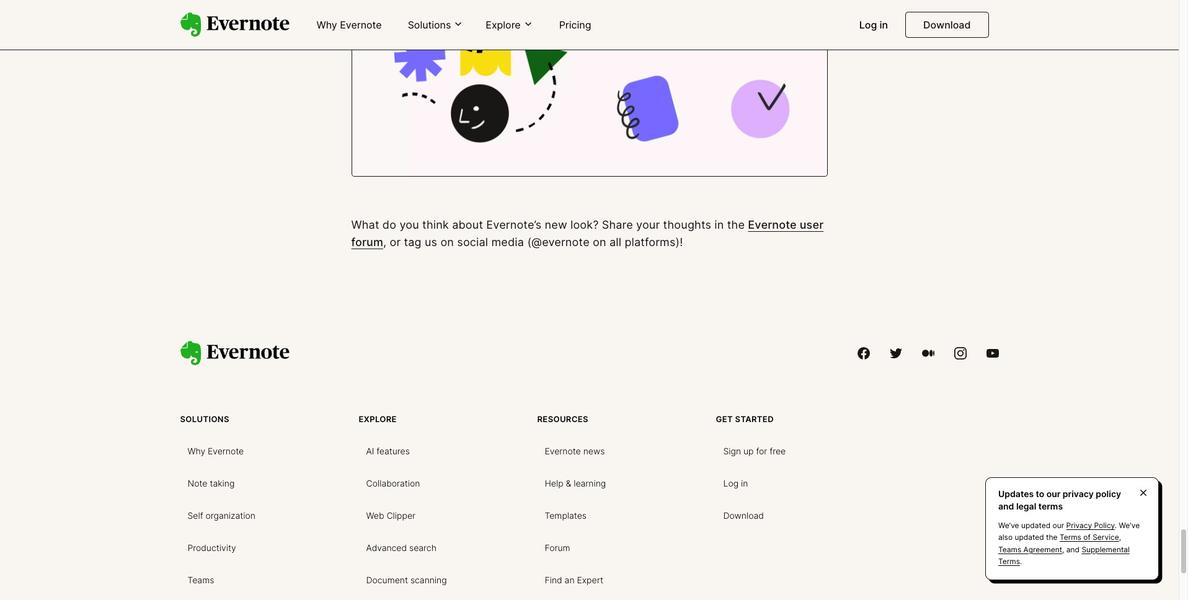 Task type: describe. For each thing, give the bounding box(es) containing it.
user
[[800, 218, 824, 231]]

forum link
[[538, 538, 578, 558]]

sign up for free link
[[716, 441, 793, 461]]

note taking link
[[180, 473, 242, 493]]

for
[[756, 446, 768, 457]]

1 horizontal spatial log
[[860, 19, 877, 31]]

platforms)!
[[625, 236, 683, 249]]

productivity
[[188, 543, 236, 553]]

terms of service , teams agreement , and
[[999, 533, 1122, 554]]

evernote news link
[[538, 441, 612, 461]]

evernote news
[[545, 446, 605, 457]]

legal
[[1017, 501, 1037, 512]]

our for privacy
[[1053, 521, 1065, 531]]

organization
[[206, 510, 256, 521]]

learning
[[574, 478, 606, 489]]

1 horizontal spatial download
[[924, 19, 971, 31]]

terms inside terms of service , teams agreement , and
[[1060, 533, 1082, 542]]

updates to our privacy policy and legal terms
[[999, 489, 1122, 512]]

self
[[188, 510, 203, 521]]

0 horizontal spatial teams
[[188, 575, 214, 586]]

1 horizontal spatial log in
[[860, 19, 888, 31]]

your
[[636, 218, 660, 231]]

advanced search link
[[359, 538, 444, 558]]

&
[[566, 478, 571, 489]]

0 horizontal spatial in
[[715, 218, 724, 231]]

to
[[1036, 489, 1045, 499]]

forum
[[351, 236, 383, 249]]

1 we've from the left
[[999, 521, 1020, 531]]

help & learning link
[[538, 473, 614, 493]]

(@evernote
[[528, 236, 590, 249]]

ai
[[366, 446, 374, 457]]

1 on from the left
[[441, 236, 454, 249]]

why evernote link for pricing
[[309, 14, 389, 37]]

tag
[[404, 236, 422, 249]]

pricing link
[[552, 14, 599, 37]]

new
[[545, 218, 567, 231]]

terms
[[1039, 501, 1063, 512]]

or
[[390, 236, 401, 249]]

advanced
[[366, 543, 407, 553]]

0 horizontal spatial solutions
[[180, 414, 229, 424]]

us
[[425, 236, 437, 249]]

up
[[744, 446, 754, 457]]

thoughts
[[663, 218, 712, 231]]

policy
[[1096, 489, 1122, 499]]

why evernote for pricing
[[317, 19, 382, 31]]

news
[[584, 446, 605, 457]]

find
[[545, 575, 562, 586]]

1 vertical spatial explore
[[359, 414, 397, 424]]

and inside terms of service , teams agreement , and
[[1067, 545, 1080, 554]]

sign up for free
[[724, 446, 786, 457]]

. we've also updated the
[[999, 521, 1140, 542]]

service
[[1093, 533, 1119, 542]]

find an expert link
[[538, 570, 611, 590]]

supplemental terms link
[[999, 545, 1130, 566]]

help & learning
[[545, 478, 606, 489]]

media
[[492, 236, 524, 249]]

all
[[610, 236, 622, 249]]

share
[[602, 218, 633, 231]]

note taking
[[188, 478, 235, 489]]

solutions button
[[404, 18, 467, 32]]

document scanning
[[366, 575, 447, 586]]

updates
[[999, 489, 1034, 499]]

why for productivity
[[188, 446, 205, 457]]

ai features
[[366, 446, 410, 457]]

advanced search
[[366, 543, 437, 553]]

new evernote website — illustrations image
[[351, 0, 828, 177]]

social
[[457, 236, 488, 249]]

features
[[377, 446, 410, 457]]

1 evernote logo image from the top
[[180, 12, 289, 37]]

privacy
[[1063, 489, 1094, 499]]

1 horizontal spatial download link
[[906, 12, 989, 38]]

help
[[545, 478, 564, 489]]

why evernote link for productivity
[[180, 441, 251, 461]]

and inside updates to our privacy policy and legal terms
[[999, 501, 1014, 512]]

expert
[[577, 575, 604, 586]]

1 vertical spatial log in link
[[716, 473, 756, 493]]

, or tag us on social media (@evernote on all platforms)!
[[383, 236, 683, 249]]

. for . we've also updated the
[[1115, 521, 1117, 531]]

do
[[383, 218, 396, 231]]



Task type: locate. For each thing, give the bounding box(es) containing it.
1 horizontal spatial log in link
[[852, 14, 896, 37]]

terms down privacy
[[1060, 533, 1082, 542]]

2 horizontal spatial in
[[880, 19, 888, 31]]

1 vertical spatial evernote logo image
[[180, 341, 289, 366]]

started
[[735, 414, 774, 424]]

1 vertical spatial in
[[715, 218, 724, 231]]

0 vertical spatial .
[[1115, 521, 1117, 531]]

1 vertical spatial download
[[724, 510, 764, 521]]

,
[[383, 236, 387, 249], [1119, 533, 1122, 542], [1063, 545, 1065, 554]]

1 vertical spatial .
[[1020, 557, 1022, 566]]

on right us
[[441, 236, 454, 249]]

agreement
[[1024, 545, 1063, 554]]

document
[[366, 575, 408, 586]]

also
[[999, 533, 1013, 542]]

of
[[1084, 533, 1091, 542]]

get
[[716, 414, 733, 424]]

supplemental
[[1082, 545, 1130, 554]]

what
[[351, 218, 379, 231]]

0 horizontal spatial explore
[[359, 414, 397, 424]]

1 vertical spatial why
[[188, 446, 205, 457]]

what do you think about evernote's new look? share your thoughts in the
[[351, 218, 748, 231]]

1 horizontal spatial the
[[1046, 533, 1058, 542]]

1 horizontal spatial and
[[1067, 545, 1080, 554]]

our up terms on the right of the page
[[1047, 489, 1061, 499]]

privacy
[[1067, 521, 1092, 531]]

self organization
[[188, 510, 256, 521]]

0 horizontal spatial why
[[188, 446, 205, 457]]

0 vertical spatial our
[[1047, 489, 1061, 499]]

0 horizontal spatial on
[[441, 236, 454, 249]]

we've up also
[[999, 521, 1020, 531]]

0 horizontal spatial and
[[999, 501, 1014, 512]]

1 horizontal spatial on
[[593, 236, 606, 249]]

0 vertical spatial the
[[727, 218, 745, 231]]

0 vertical spatial download link
[[906, 12, 989, 38]]

1 vertical spatial log in
[[724, 478, 748, 489]]

ai features link
[[359, 441, 417, 461]]

updated inside the . we've also updated the
[[1015, 533, 1044, 542]]

web clipper
[[366, 510, 416, 521]]

explore
[[486, 18, 521, 31], [359, 414, 397, 424]]

evernote user forum link
[[351, 218, 824, 249]]

0 horizontal spatial log in
[[724, 478, 748, 489]]

2 vertical spatial in
[[741, 478, 748, 489]]

0 horizontal spatial ,
[[383, 236, 387, 249]]

2 vertical spatial ,
[[1063, 545, 1065, 554]]

search
[[409, 543, 437, 553]]

0 vertical spatial why evernote link
[[309, 14, 389, 37]]

our for privacy
[[1047, 489, 1061, 499]]

supplemental terms
[[999, 545, 1130, 566]]

and down updates at the right
[[999, 501, 1014, 512]]

pricing
[[559, 19, 591, 31]]

2 on from the left
[[593, 236, 606, 249]]

resources
[[538, 414, 589, 424]]

1 vertical spatial why evernote link
[[180, 441, 251, 461]]

0 vertical spatial why
[[317, 19, 337, 31]]

explore inside explore button
[[486, 18, 521, 31]]

teams inside terms of service , teams agreement , and
[[999, 545, 1022, 554]]

1 vertical spatial ,
[[1119, 533, 1122, 542]]

evernote
[[340, 19, 382, 31], [748, 218, 797, 231], [208, 446, 244, 457], [545, 446, 581, 457]]

in
[[880, 19, 888, 31], [715, 218, 724, 231], [741, 478, 748, 489]]

teams link
[[180, 570, 222, 590]]

taking
[[210, 478, 235, 489]]

why evernote
[[317, 19, 382, 31], [188, 446, 244, 457]]

and down the . we've also updated the
[[1067, 545, 1080, 554]]

templates
[[545, 510, 587, 521]]

1 vertical spatial updated
[[1015, 533, 1044, 542]]

0 horizontal spatial download
[[724, 510, 764, 521]]

.
[[1115, 521, 1117, 531], [1020, 557, 1022, 566]]

why evernote link
[[309, 14, 389, 37], [180, 441, 251, 461]]

teams agreement link
[[999, 545, 1063, 554]]

the inside the . we've also updated the
[[1046, 533, 1058, 542]]

about
[[452, 218, 483, 231]]

1 horizontal spatial solutions
[[408, 18, 451, 31]]

in for the rightmost the log in link
[[880, 19, 888, 31]]

our up terms of service , teams agreement , and
[[1053, 521, 1065, 531]]

2 evernote logo image from the top
[[180, 341, 289, 366]]

0 horizontal spatial why evernote
[[188, 446, 244, 457]]

download link
[[906, 12, 989, 38], [716, 506, 772, 525]]

0 horizontal spatial download link
[[716, 506, 772, 525]]

. up service
[[1115, 521, 1117, 531]]

privacy policy link
[[1067, 521, 1115, 531]]

0 vertical spatial download
[[924, 19, 971, 31]]

log in
[[860, 19, 888, 31], [724, 478, 748, 489]]

1 horizontal spatial ,
[[1063, 545, 1065, 554]]

productivity link
[[180, 538, 244, 558]]

1 horizontal spatial in
[[741, 478, 748, 489]]

0 horizontal spatial we've
[[999, 521, 1020, 531]]

updated
[[1022, 521, 1051, 531], [1015, 533, 1044, 542]]

0 vertical spatial in
[[880, 19, 888, 31]]

updated up teams agreement link
[[1015, 533, 1044, 542]]

web
[[366, 510, 384, 521]]

on
[[441, 236, 454, 249], [593, 236, 606, 249]]

solutions
[[408, 18, 451, 31], [180, 414, 229, 424]]

our
[[1047, 489, 1061, 499], [1053, 521, 1065, 531]]

0 vertical spatial ,
[[383, 236, 387, 249]]

1 vertical spatial terms
[[999, 557, 1020, 566]]

1 vertical spatial download link
[[716, 506, 772, 525]]

1 vertical spatial why evernote
[[188, 446, 244, 457]]

templates link
[[538, 506, 594, 525]]

why evernote for productivity
[[188, 446, 244, 457]]

find an expert
[[545, 575, 604, 586]]

scanning
[[411, 575, 447, 586]]

terms
[[1060, 533, 1082, 542], [999, 557, 1020, 566]]

terms of service link
[[1060, 533, 1119, 542]]

evernote user forum
[[351, 218, 824, 249]]

2 we've from the left
[[1119, 521, 1140, 531]]

0 horizontal spatial .
[[1020, 557, 1022, 566]]

log in link
[[852, 14, 896, 37], [716, 473, 756, 493]]

1 vertical spatial log
[[724, 478, 739, 489]]

0 horizontal spatial log in link
[[716, 473, 756, 493]]

the down we've updated our privacy policy
[[1046, 533, 1058, 542]]

collaboration
[[366, 478, 420, 489]]

1 horizontal spatial why evernote link
[[309, 14, 389, 37]]

you
[[400, 218, 419, 231]]

updated down legal
[[1022, 521, 1051, 531]]

think
[[422, 218, 449, 231]]

evernote inside evernote user forum
[[748, 218, 797, 231]]

0 horizontal spatial the
[[727, 218, 745, 231]]

0 vertical spatial terms
[[1060, 533, 1082, 542]]

teams down also
[[999, 545, 1022, 554]]

free
[[770, 446, 786, 457]]

1 horizontal spatial teams
[[999, 545, 1022, 554]]

1 vertical spatial teams
[[188, 575, 214, 586]]

terms down also
[[999, 557, 1020, 566]]

0 vertical spatial explore
[[486, 18, 521, 31]]

0 vertical spatial updated
[[1022, 521, 1051, 531]]

0 vertical spatial solutions
[[408, 18, 451, 31]]

evernote's
[[487, 218, 542, 231]]

1 horizontal spatial why
[[317, 19, 337, 31]]

, left or
[[383, 236, 387, 249]]

log
[[860, 19, 877, 31], [724, 478, 739, 489]]

and
[[999, 501, 1014, 512], [1067, 545, 1080, 554]]

1 horizontal spatial .
[[1115, 521, 1117, 531]]

policy
[[1095, 521, 1115, 531]]

0 vertical spatial log in link
[[852, 14, 896, 37]]

teams
[[999, 545, 1022, 554], [188, 575, 214, 586]]

we've right policy
[[1119, 521, 1140, 531]]

forum
[[545, 543, 570, 553]]

, up supplemental
[[1119, 533, 1122, 542]]

collaboration link
[[359, 473, 428, 493]]

0 vertical spatial log
[[860, 19, 877, 31]]

terms inside supplemental terms
[[999, 557, 1020, 566]]

1 horizontal spatial terms
[[1060, 533, 1082, 542]]

the right thoughts
[[727, 218, 745, 231]]

sign
[[724, 446, 741, 457]]

0 horizontal spatial why evernote link
[[180, 441, 251, 461]]

0 vertical spatial teams
[[999, 545, 1022, 554]]

, down the . we've also updated the
[[1063, 545, 1065, 554]]

solutions inside button
[[408, 18, 451, 31]]

0 vertical spatial why evernote
[[317, 19, 382, 31]]

0 horizontal spatial terms
[[999, 557, 1020, 566]]

web clipper link
[[359, 506, 423, 525]]

1 vertical spatial the
[[1046, 533, 1058, 542]]

1 horizontal spatial we've
[[1119, 521, 1140, 531]]

1 vertical spatial our
[[1053, 521, 1065, 531]]

. for .
[[1020, 557, 1022, 566]]

on left all
[[593, 236, 606, 249]]

. down teams agreement link
[[1020, 557, 1022, 566]]

document scanning link
[[359, 570, 454, 590]]

. inside the . we've also updated the
[[1115, 521, 1117, 531]]

the
[[727, 218, 745, 231], [1046, 533, 1058, 542]]

why for pricing
[[317, 19, 337, 31]]

1 vertical spatial solutions
[[180, 414, 229, 424]]

1 vertical spatial and
[[1067, 545, 1080, 554]]

clipper
[[387, 510, 416, 521]]

note
[[188, 478, 207, 489]]

0 vertical spatial log in
[[860, 19, 888, 31]]

0 vertical spatial evernote logo image
[[180, 12, 289, 37]]

we've updated our privacy policy
[[999, 521, 1115, 531]]

2 horizontal spatial ,
[[1119, 533, 1122, 542]]

explore button
[[482, 18, 537, 32]]

0 vertical spatial and
[[999, 501, 1014, 512]]

self organization link
[[180, 506, 263, 525]]

evernote logo image
[[180, 12, 289, 37], [180, 341, 289, 366]]

1 horizontal spatial why evernote
[[317, 19, 382, 31]]

an
[[565, 575, 575, 586]]

0 horizontal spatial log
[[724, 478, 739, 489]]

in for the log in link to the bottom
[[741, 478, 748, 489]]

we've inside the . we've also updated the
[[1119, 521, 1140, 531]]

1 horizontal spatial explore
[[486, 18, 521, 31]]

teams down productivity
[[188, 575, 214, 586]]

our inside updates to our privacy policy and legal terms
[[1047, 489, 1061, 499]]



Task type: vqa. For each thing, say whether or not it's contained in the screenshot.
leftmost Evernote.
no



